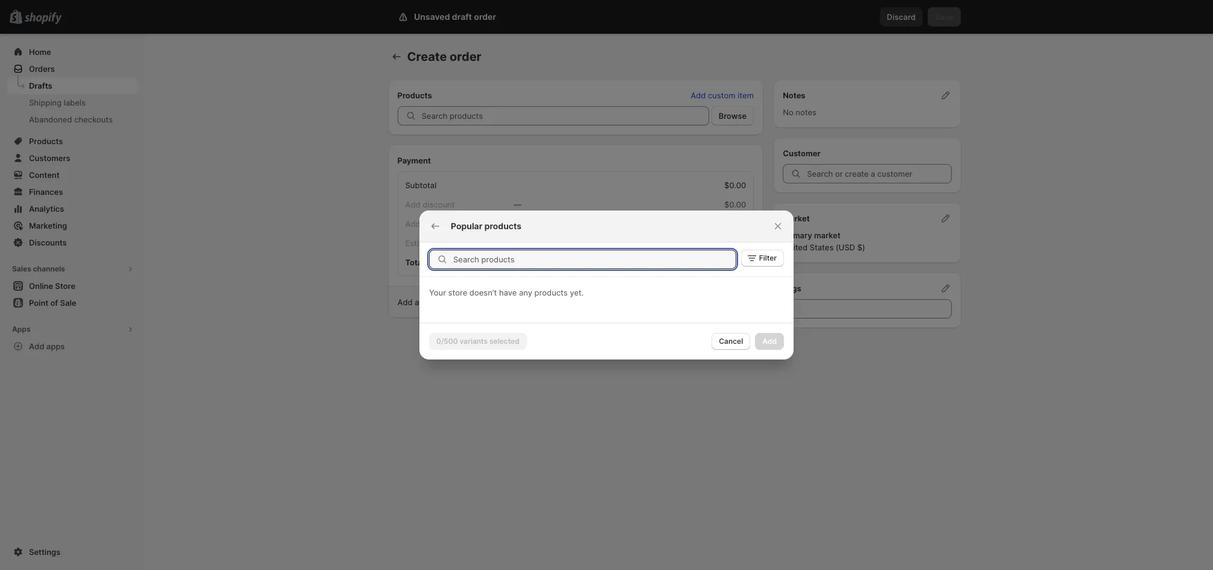 Task type: locate. For each thing, give the bounding box(es) containing it.
home link
[[7, 43, 138, 60]]

1 horizontal spatial add
[[398, 298, 413, 307]]

1 horizontal spatial products
[[535, 288, 568, 298]]

shopify image
[[24, 13, 62, 25]]

0 vertical spatial add
[[691, 91, 706, 100]]

orders
[[29, 64, 55, 74]]

sales channels
[[12, 265, 65, 274]]

popular products
[[451, 221, 522, 231]]

view
[[533, 298, 551, 307]]

2 vertical spatial add
[[29, 342, 44, 351]]

$0.00
[[725, 181, 747, 190], [725, 200, 747, 210], [725, 239, 747, 248], [724, 258, 747, 268]]

discard
[[888, 12, 916, 22]]

primary market united states (usd $)
[[783, 231, 866, 252]]

add left a
[[398, 298, 413, 307]]

cancel button
[[712, 333, 751, 350]]

1 vertical spatial add
[[398, 298, 413, 307]]

search button
[[457, 7, 747, 27]]

apps button
[[7, 321, 138, 338]]

to
[[453, 298, 460, 307]]

apps
[[12, 325, 31, 334]]

calculate
[[463, 298, 496, 307]]

sales channels button
[[7, 261, 138, 278]]

1 vertical spatial —
[[514, 219, 522, 229]]

payment
[[398, 156, 431, 165]]

add inside button
[[691, 91, 706, 100]]

channels
[[33, 265, 65, 274]]

unsaved draft order
[[414, 11, 496, 22]]

product
[[422, 298, 451, 307]]

order right create at the top left of the page
[[450, 50, 482, 64]]

—
[[514, 200, 522, 210], [514, 219, 522, 229]]

cancel
[[719, 337, 744, 346]]

order right draft
[[474, 11, 496, 22]]

add inside button
[[29, 342, 44, 351]]

— up not
[[514, 219, 522, 229]]

2 horizontal spatial add
[[691, 91, 706, 100]]

products
[[485, 221, 522, 231], [535, 288, 568, 298]]

tags
[[783, 284, 802, 293]]

add left apps
[[29, 342, 44, 351]]

yet.
[[570, 288, 584, 298]]

apps
[[46, 342, 65, 351]]

browse
[[719, 111, 747, 121]]

doesn't
[[470, 288, 497, 298]]

order
[[474, 11, 496, 22], [450, 50, 482, 64]]

calculated
[[529, 239, 568, 248]]

add left custom
[[691, 91, 706, 100]]

sales
[[12, 265, 31, 274]]

not calculated
[[514, 239, 568, 248]]

1 — from the top
[[514, 200, 522, 210]]

settings link
[[7, 544, 138, 561]]

0 vertical spatial —
[[514, 200, 522, 210]]

search
[[477, 12, 503, 22]]

— up popular products
[[514, 200, 522, 210]]

add apps
[[29, 342, 65, 351]]

0 horizontal spatial add
[[29, 342, 44, 351]]

1 vertical spatial products
[[535, 288, 568, 298]]

united
[[783, 243, 808, 252]]

products right 'any' at the left bottom of page
[[535, 288, 568, 298]]

0 vertical spatial products
[[485, 221, 522, 231]]

abandoned checkouts link
[[7, 111, 138, 128]]

products up not
[[485, 221, 522, 231]]

orders link
[[7, 60, 138, 77]]

customer
[[783, 149, 821, 158]]

checkouts
[[74, 115, 113, 124]]

$)
[[858, 243, 866, 252]]

add for add a product to calculate total and view payment options.
[[398, 298, 413, 307]]

options.
[[587, 298, 618, 307]]

have
[[499, 288, 517, 298]]

shipping
[[29, 98, 62, 107]]

2 — from the top
[[514, 219, 522, 229]]

add
[[691, 91, 706, 100], [398, 298, 413, 307], [29, 342, 44, 351]]



Task type: describe. For each thing, give the bounding box(es) containing it.
total
[[406, 258, 425, 268]]

drafts
[[29, 81, 52, 91]]

no notes
[[783, 107, 817, 117]]

filter
[[759, 254, 777, 263]]

subtotal
[[406, 181, 437, 190]]

payment
[[553, 298, 585, 307]]

browse button
[[712, 106, 754, 126]]

(usd
[[836, 243, 856, 252]]

and
[[517, 298, 531, 307]]

popular products dialog
[[0, 211, 1214, 360]]

total
[[498, 298, 515, 307]]

add custom item
[[691, 91, 754, 100]]

shipping labels link
[[7, 94, 138, 111]]

labels
[[64, 98, 86, 107]]

custom
[[708, 91, 736, 100]]

home
[[29, 47, 51, 57]]

abandoned
[[29, 115, 72, 124]]

abandoned checkouts
[[29, 115, 113, 124]]

your store doesn't have any products yet.
[[429, 288, 584, 298]]

popular
[[451, 221, 483, 231]]

drafts link
[[7, 77, 138, 94]]

not
[[514, 239, 527, 248]]

unsaved
[[414, 11, 450, 22]]

discounts link
[[7, 234, 138, 251]]

shipping labels
[[29, 98, 86, 107]]

no
[[783, 107, 794, 117]]

notes
[[796, 107, 817, 117]]

notes
[[783, 91, 806, 100]]

add apps button
[[7, 338, 138, 355]]

discard link
[[880, 7, 924, 27]]

1 vertical spatial order
[[450, 50, 482, 64]]

draft
[[452, 11, 472, 22]]

any
[[519, 288, 533, 298]]

create
[[407, 50, 447, 64]]

add for add apps
[[29, 342, 44, 351]]

item
[[738, 91, 754, 100]]

a
[[415, 298, 419, 307]]

your
[[429, 288, 446, 298]]

filter button
[[741, 250, 784, 267]]

market
[[815, 231, 841, 240]]

Search products text field
[[454, 250, 737, 269]]

create order
[[407, 50, 482, 64]]

products
[[398, 91, 432, 100]]

market
[[783, 214, 810, 223]]

primary
[[783, 231, 813, 240]]

discounts
[[29, 238, 67, 248]]

settings
[[29, 548, 60, 557]]

states
[[810, 243, 834, 252]]

0 vertical spatial order
[[474, 11, 496, 22]]

store
[[448, 288, 468, 298]]

add for add custom item
[[691, 91, 706, 100]]

add a product to calculate total and view payment options.
[[398, 298, 618, 307]]

add custom item button
[[684, 87, 762, 104]]

0 horizontal spatial products
[[485, 221, 522, 231]]



Task type: vqa. For each thing, say whether or not it's contained in the screenshot.
"add"
yes



